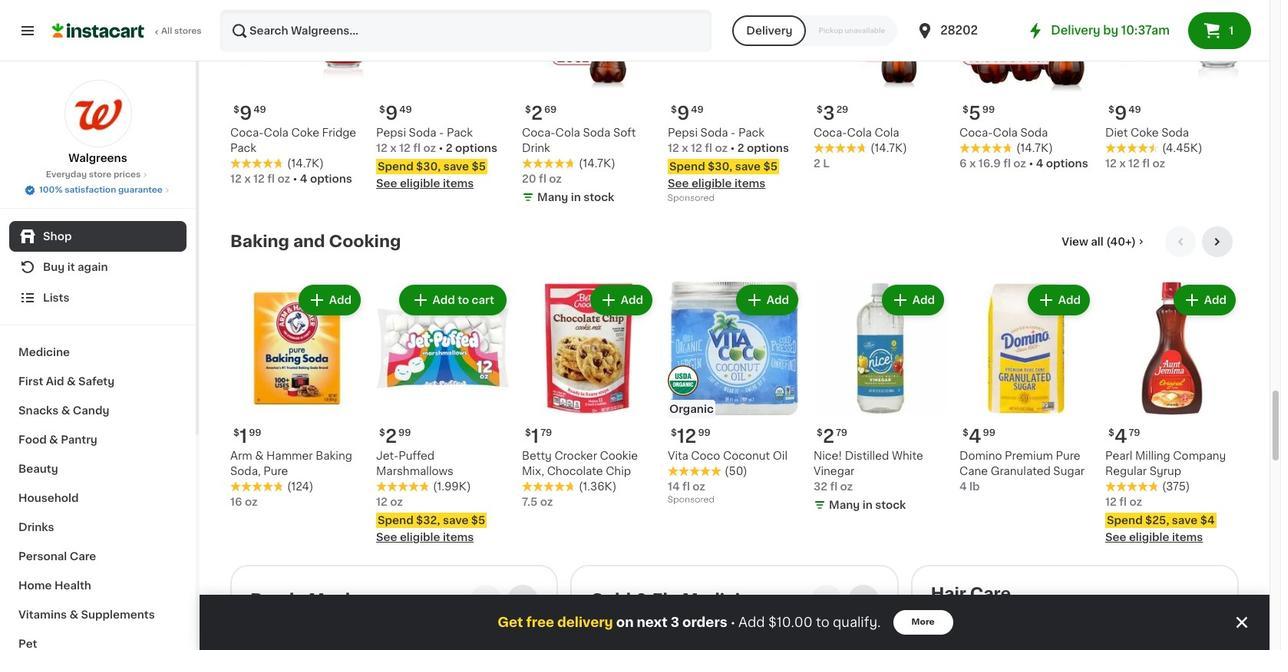 Task type: describe. For each thing, give the bounding box(es) containing it.
coca-cola cola
[[814, 128, 900, 138]]

2 pepsi soda - pack 12 x 12 fl oz • 2 options from the left
[[668, 128, 789, 154]]

$ inside $ 2 79
[[817, 429, 823, 438]]

all
[[1091, 237, 1104, 247]]

shop link
[[9, 221, 187, 252]]

4 up domino
[[969, 428, 982, 445]]

soda for 2
[[583, 128, 611, 138]]

pure inside domino premium pure cane granulated sugar 4 lb
[[1056, 451, 1081, 462]]

2 l
[[814, 158, 830, 169]]

99 for 1
[[249, 429, 262, 438]]

1 horizontal spatial medicine
[[682, 592, 762, 608]]

4 for 6 x 16.9 fl oz • 4 options
[[1036, 158, 1044, 169]]

care for personal care
[[70, 551, 96, 562]]

satisfaction
[[65, 186, 116, 194]]

x for 12 x 12 fl oz
[[1120, 158, 1126, 169]]

flu
[[653, 592, 679, 608]]

(1.36k)
[[579, 481, 617, 492]]

1 $30, from the left
[[416, 161, 441, 172]]

cola for 2
[[556, 128, 580, 138]]

spend inside spend $25, save $4 see eligible items
[[1107, 515, 1143, 526]]

coca- for 5
[[960, 128, 993, 138]]

coca-cola soda
[[960, 128, 1048, 138]]

0 horizontal spatial stock
[[584, 192, 615, 203]]

(14.7k) for 9
[[287, 158, 324, 169]]

everyday
[[46, 170, 87, 179]]

add to cart button
[[400, 286, 505, 314]]

view all (40+)
[[1062, 237, 1136, 247]]

organic
[[670, 404, 714, 415]]

spend inside spend $32, save $5 see eligible items
[[378, 515, 414, 526]]

it
[[67, 262, 75, 273]]

item badge image
[[668, 365, 699, 396]]

food
[[18, 435, 47, 445]]

$4
[[1201, 515, 1215, 526]]

medicine link
[[9, 338, 187, 367]]

by
[[1104, 25, 1119, 36]]

more button
[[893, 610, 953, 635]]

79 for 1
[[541, 429, 552, 438]]

(14.7k) for 5
[[1017, 143, 1053, 154]]

4 49 from the left
[[1129, 105, 1142, 114]]

to inside button
[[458, 295, 469, 306]]

$ 12 99
[[671, 428, 711, 445]]

instacart logo image
[[52, 21, 144, 40]]

delivery for delivery
[[747, 25, 793, 36]]

99 for 4
[[983, 429, 996, 438]]

snacks & candy link
[[9, 396, 187, 425]]

$ 1 79
[[525, 428, 552, 445]]

save inside spend $25, save $4 see eligible items
[[1172, 515, 1198, 526]]

1 for $ 1 99
[[239, 428, 247, 445]]

$ for diet coke soda
[[1109, 105, 1115, 114]]

distilled
[[845, 451, 889, 462]]

0 vertical spatial baking
[[230, 233, 289, 250]]

lists link
[[9, 283, 187, 313]]

2 spend $30, save $5 see eligible items from the left
[[668, 161, 778, 189]]

2 9 from the left
[[385, 104, 398, 122]]

domino premium pure cane granulated sugar 4 lb
[[960, 451, 1085, 492]]

jet-
[[376, 451, 399, 462]]

1 for $ 1 79
[[531, 428, 539, 445]]

domino
[[960, 451, 1002, 462]]

2 $ 9 49 from the left
[[379, 104, 412, 122]]

first aid & safety link
[[9, 367, 187, 396]]

add for $ 1 79's 'add' "button"
[[621, 295, 643, 306]]

Search field
[[221, 11, 711, 51]]

coca-cola coke fridge pack
[[230, 128, 356, 154]]

0 horizontal spatial in
[[571, 192, 581, 203]]

marshmallows
[[376, 466, 454, 477]]

x for 6 x 16.9 fl oz • 4 options
[[970, 158, 976, 169]]

$ for coca-cola soda
[[963, 105, 969, 114]]

20
[[522, 174, 536, 184]]

snacks & candy
[[18, 405, 109, 416]]

79 for 2
[[836, 429, 848, 438]]

0 horizontal spatial many in stock
[[537, 192, 615, 203]]

• inside get free delivery on next 3 orders • add $10.00 to qualify.
[[731, 616, 736, 629]]

cola for 9
[[264, 128, 289, 138]]

product group containing 12
[[668, 282, 802, 508]]

cola for 5
[[993, 128, 1018, 138]]

14
[[668, 481, 680, 492]]

2 horizontal spatial pack
[[739, 128, 765, 138]]

2 $30, from the left
[[708, 161, 733, 172]]

6
[[960, 158, 967, 169]]

x for 12 x 12 fl oz • 4 options
[[244, 174, 251, 184]]

vita
[[668, 451, 689, 462]]

aid
[[46, 376, 64, 387]]

nice! distilled white vinegar 32 fl oz
[[814, 451, 924, 492]]

safety
[[78, 376, 115, 387]]

add button for $ 4 99
[[1030, 286, 1089, 314]]

everyday store prices link
[[46, 169, 150, 181]]

on
[[616, 617, 634, 629]]

drink
[[522, 143, 550, 154]]

coco
[[691, 451, 721, 462]]

eligible inside spend $25, save $4 see eligible items
[[1129, 532, 1170, 543]]

cold & flu medicine
[[591, 592, 762, 608]]

betty crocker cookie mix, chocolate chip
[[522, 451, 638, 477]]

12 oz
[[376, 497, 403, 508]]

nice!
[[814, 451, 843, 462]]

coca- for 9
[[230, 128, 264, 138]]

all
[[161, 27, 172, 35]]

add for third 'add' "button" from the left
[[767, 295, 789, 306]]

(14.7k) for 2
[[579, 158, 616, 169]]

beauty
[[18, 464, 58, 475]]

ready
[[250, 592, 305, 608]]

l
[[823, 158, 830, 169]]

fridge
[[322, 128, 356, 138]]

arm & hammer baking soda, pure
[[230, 451, 352, 477]]

item carousel region
[[230, 227, 1239, 553]]

add inside button
[[433, 295, 455, 306]]

candy
[[73, 405, 109, 416]]

care for hair care
[[970, 586, 1011, 602]]

(375)
[[1163, 481, 1190, 492]]

0 vertical spatial many
[[537, 192, 568, 203]]

betty
[[522, 451, 552, 462]]

(50)
[[725, 466, 748, 477]]

diet
[[1106, 128, 1128, 138]]

delivery for delivery by 10:37am
[[1051, 25, 1101, 36]]

first
[[18, 376, 43, 387]]

1 horizontal spatial 3
[[823, 104, 835, 122]]

again
[[78, 262, 108, 273]]

$ for jet-puffed marshmallows
[[379, 429, 385, 438]]

walgreens link
[[64, 80, 132, 166]]

company
[[1174, 451, 1226, 462]]

delivery by 10:37am
[[1051, 25, 1170, 36]]

spend $25, save $4 see eligible items
[[1106, 515, 1215, 543]]

& for food & pantry
[[49, 435, 58, 445]]

3 add button from the left
[[738, 286, 797, 314]]

coconut
[[723, 451, 770, 462]]

coca-cola soda soft drink
[[522, 128, 636, 154]]

add button for $ 1 79
[[592, 286, 651, 314]]

1 9 from the left
[[239, 104, 252, 122]]

$ for coca-cola coke fridge pack
[[233, 105, 239, 114]]

7.5 oz
[[522, 497, 553, 508]]

pack inside coca-cola coke fridge pack
[[230, 143, 256, 154]]

vitamins
[[18, 610, 67, 620]]

20 fl oz
[[522, 174, 562, 184]]

32
[[814, 481, 828, 492]]

& for snacks & candy
[[61, 405, 70, 416]]

(40+)
[[1107, 237, 1136, 247]]

2 coke from the left
[[1131, 128, 1159, 138]]

lists
[[43, 293, 69, 303]]

pure inside arm & hammer baking soda, pure
[[264, 466, 288, 477]]

& for cold & flu medicine
[[635, 592, 649, 608]]

baking and cooking
[[230, 233, 401, 250]]

lb
[[970, 481, 980, 492]]

next
[[637, 617, 668, 629]]

100% satisfaction guarantee
[[39, 186, 163, 194]]

$ 5 99
[[963, 104, 995, 122]]

& right aid
[[67, 376, 76, 387]]



Task type: vqa. For each thing, say whether or not it's contained in the screenshot.
Learn for Invite friends to try Instacart and you can both get Instacart credit
no



Task type: locate. For each thing, give the bounding box(es) containing it.
cart
[[472, 295, 494, 306]]

coca- for 2
[[522, 128, 556, 138]]

treatment tracker modal dialog
[[200, 595, 1270, 650]]

28202
[[941, 25, 978, 36]]

walgreens logo image
[[64, 80, 132, 147]]

4 down "coca-cola soda"
[[1036, 158, 1044, 169]]

1 vertical spatial many
[[829, 500, 860, 511]]

1 horizontal spatial coke
[[1131, 128, 1159, 138]]

personal
[[18, 551, 67, 562]]

2 79 from the left
[[836, 429, 848, 438]]

$5 for 9
[[472, 161, 486, 172]]

cola inside coca-cola soda soft drink
[[556, 128, 580, 138]]

save inside spend $32, save $5 see eligible items
[[443, 515, 469, 526]]

delivery inside delivery by 10:37am link
[[1051, 25, 1101, 36]]

4
[[1036, 158, 1044, 169], [300, 174, 308, 184], [969, 428, 982, 445], [1115, 428, 1128, 445], [960, 481, 967, 492]]

delivery by 10:37am link
[[1027, 21, 1170, 40]]

add for 'add' "button" associated with $ 4 99
[[1059, 295, 1081, 306]]

79
[[541, 429, 552, 438], [836, 429, 848, 438], [1129, 429, 1141, 438]]

0 horizontal spatial pure
[[264, 466, 288, 477]]

soda for 9
[[1162, 128, 1189, 138]]

0 horizontal spatial delivery
[[747, 25, 793, 36]]

many in stock down 20 fl oz at the left of the page
[[537, 192, 615, 203]]

vinegar
[[814, 466, 855, 477]]

1 pepsi soda - pack 12 x 12 fl oz • 2 options from the left
[[376, 128, 498, 154]]

add button for $ 2 79
[[884, 286, 943, 314]]

0 vertical spatial care
[[70, 551, 96, 562]]

items inside spend $25, save $4 see eligible items
[[1172, 532, 1204, 543]]

& down health
[[69, 610, 78, 620]]

99 for 2
[[399, 429, 411, 438]]

1 vertical spatial baking
[[316, 451, 352, 462]]

(14.7k) down coca-cola soda soft drink on the left top of the page
[[579, 158, 616, 169]]

79 up betty at bottom
[[541, 429, 552, 438]]

(14.7k) down coca-cola cola
[[871, 143, 908, 154]]

79 up pearl
[[1129, 429, 1141, 438]]

0 vertical spatial in
[[571, 192, 581, 203]]

& for arm & hammer baking soda, pure
[[255, 451, 264, 462]]

3 49 from the left
[[691, 105, 704, 114]]

white
[[892, 451, 924, 462]]

1 horizontal spatial stock
[[875, 500, 906, 511]]

& right food
[[49, 435, 58, 445]]

stock down the nice! distilled white vinegar 32 fl oz
[[875, 500, 906, 511]]

4 for domino premium pure cane granulated sugar 4 lb
[[960, 481, 967, 492]]

3 coca- from the left
[[814, 128, 847, 138]]

4 soda from the left
[[1021, 128, 1048, 138]]

and
[[293, 233, 325, 250]]

3 left 29
[[823, 104, 835, 122]]

medicine up aid
[[18, 347, 70, 358]]

coca- inside coca-cola coke fridge pack
[[230, 128, 264, 138]]

shop
[[43, 231, 72, 242]]

fl inside the nice! distilled white vinegar 32 fl oz
[[830, 481, 838, 492]]

1 add button from the left
[[300, 286, 359, 314]]

5 soda from the left
[[1162, 128, 1189, 138]]

many in stock inside item carousel region
[[829, 500, 906, 511]]

add button for $ 1 99
[[300, 286, 359, 314]]

1 horizontal spatial pack
[[447, 128, 473, 138]]

$32,
[[416, 515, 440, 526]]

4 add button from the left
[[884, 286, 943, 314]]

items inside spend $32, save $5 see eligible items
[[443, 532, 474, 543]]

1 vertical spatial 3
[[671, 617, 680, 629]]

$ for vita coco coconut oil
[[671, 429, 677, 438]]

99 inside the $ 2 99
[[399, 429, 411, 438]]

1 $ 9 49 from the left
[[233, 104, 266, 122]]

milling
[[1136, 451, 1171, 462]]

0 vertical spatial many in stock
[[537, 192, 615, 203]]

many inside item carousel region
[[829, 500, 860, 511]]

eligible inside spend $32, save $5 see eligible items
[[400, 532, 440, 543]]

1 vertical spatial stock
[[875, 500, 906, 511]]

1 vertical spatial medicine
[[682, 592, 762, 608]]

3 down cold & flu medicine link
[[671, 617, 680, 629]]

2 horizontal spatial 1
[[1230, 25, 1234, 36]]

★★★★★
[[814, 143, 868, 154], [814, 143, 868, 154], [960, 143, 1014, 154], [960, 143, 1014, 154], [1106, 143, 1159, 154], [1106, 143, 1159, 154], [230, 158, 284, 169], [230, 158, 284, 169], [522, 158, 576, 169], [522, 158, 576, 169], [668, 466, 722, 477], [668, 466, 722, 477], [230, 481, 284, 492], [230, 481, 284, 492], [376, 481, 430, 492], [376, 481, 430, 492], [522, 481, 576, 492], [522, 481, 576, 492], [1106, 481, 1159, 492], [1106, 481, 1159, 492]]

soda
[[409, 128, 437, 138], [583, 128, 611, 138], [701, 128, 728, 138], [1021, 128, 1048, 138], [1162, 128, 1189, 138]]

0 horizontal spatial -
[[439, 128, 444, 138]]

(14.7k) up 6 x 16.9 fl oz • 4 options
[[1017, 143, 1053, 154]]

1 horizontal spatial many in stock
[[829, 500, 906, 511]]

1 horizontal spatial pure
[[1056, 451, 1081, 462]]

puffed
[[399, 451, 435, 462]]

$ inside $ 4 79
[[1109, 429, 1115, 438]]

$ for arm & hammer baking soda, pure
[[233, 429, 239, 438]]

household link
[[9, 484, 187, 513]]

$ inside $ 3 29
[[817, 105, 823, 114]]

0 vertical spatial to
[[458, 295, 469, 306]]

None search field
[[220, 9, 713, 52]]

coke inside coca-cola coke fridge pack
[[291, 128, 319, 138]]

baking right hammer
[[316, 451, 352, 462]]

1 horizontal spatial in
[[863, 500, 873, 511]]

1 horizontal spatial pepsi
[[668, 128, 698, 138]]

$ inside the $ 12 99
[[671, 429, 677, 438]]

6 add button from the left
[[1175, 286, 1235, 314]]

$ inside $ 1 99
[[233, 429, 239, 438]]

1 spend $30, save $5 see eligible items from the left
[[376, 161, 486, 189]]

coke right "diet"
[[1131, 128, 1159, 138]]

coca- up the 12 x 12 fl oz • 4 options
[[230, 128, 264, 138]]

99 up arm
[[249, 429, 262, 438]]

79 inside $ 2 79
[[836, 429, 848, 438]]

0 vertical spatial pure
[[1056, 451, 1081, 462]]

1 coca- from the left
[[230, 128, 264, 138]]

5
[[969, 104, 981, 122]]

-
[[439, 128, 444, 138], [731, 128, 736, 138]]

0 horizontal spatial pepsi
[[376, 128, 406, 138]]

1 coke from the left
[[291, 128, 319, 138]]

1 soda from the left
[[409, 128, 437, 138]]

& inside arm & hammer baking soda, pure
[[255, 451, 264, 462]]

$ inside the $ 2 99
[[379, 429, 385, 438]]

0 horizontal spatial baking
[[230, 233, 289, 250]]

& left flu in the bottom right of the page
[[635, 592, 649, 608]]

$ 9 49
[[233, 104, 266, 122], [379, 104, 412, 122], [671, 104, 704, 122], [1109, 104, 1142, 122]]

5 cola from the left
[[993, 128, 1018, 138]]

$ 3 29
[[817, 104, 849, 122]]

0 vertical spatial 3
[[823, 104, 835, 122]]

99 inside $ 1 99
[[249, 429, 262, 438]]

3 9 from the left
[[677, 104, 690, 122]]

1 vertical spatial pure
[[264, 466, 288, 477]]

1 horizontal spatial spend $30, save $5 see eligible items
[[668, 161, 778, 189]]

16 oz
[[230, 497, 258, 508]]

0 horizontal spatial many
[[537, 192, 568, 203]]

to left cart
[[458, 295, 469, 306]]

$ for betty crocker cookie mix, chocolate chip
[[525, 429, 531, 438]]

spend $32, save $5 see eligible items
[[376, 515, 485, 543]]

add inside get free delivery on next 3 orders • add $10.00 to qualify.
[[739, 617, 765, 629]]

4 $ 9 49 from the left
[[1109, 104, 1142, 122]]

cola for 3
[[847, 128, 872, 138]]

view all (40+) button
[[1056, 227, 1153, 257]]

delivery button
[[733, 15, 807, 46]]

$ 2 79
[[817, 428, 848, 445]]

stores
[[174, 27, 202, 35]]

0 horizontal spatial 3
[[671, 617, 680, 629]]

soft
[[613, 128, 636, 138]]

delivery inside delivery button
[[747, 25, 793, 36]]

2 pepsi from the left
[[668, 128, 698, 138]]

1 cola from the left
[[264, 128, 289, 138]]

(14.7k) up the 12 x 12 fl oz • 4 options
[[287, 158, 324, 169]]

in inside item carousel region
[[863, 500, 873, 511]]

pepsi
[[376, 128, 406, 138], [668, 128, 698, 138]]

fl
[[413, 143, 421, 154], [705, 143, 713, 154], [1004, 158, 1011, 169], [1143, 158, 1150, 169], [267, 174, 275, 184], [539, 174, 547, 184], [683, 481, 690, 492], [830, 481, 838, 492], [1120, 497, 1127, 508]]

0 vertical spatial stock
[[584, 192, 615, 203]]

4 coca- from the left
[[960, 128, 993, 138]]

4 down coca-cola coke fridge pack
[[300, 174, 308, 184]]

2 soda from the left
[[583, 128, 611, 138]]

vitamins & supplements link
[[9, 600, 187, 630]]

many in stock
[[537, 192, 615, 203], [829, 500, 906, 511]]

oil
[[773, 451, 788, 462]]

1 79 from the left
[[541, 429, 552, 438]]

&
[[67, 376, 76, 387], [61, 405, 70, 416], [49, 435, 58, 445], [255, 451, 264, 462], [635, 592, 649, 608], [69, 610, 78, 620]]

qualify.
[[833, 617, 881, 629]]

0 horizontal spatial pepsi soda - pack 12 x 12 fl oz • 2 options
[[376, 128, 498, 154]]

$ for coca-cola soda soft drink
[[525, 105, 531, 114]]

cold & flu medicine link
[[591, 591, 762, 610]]

0 horizontal spatial 1
[[239, 428, 247, 445]]

99 for 12
[[698, 429, 711, 438]]

1 vertical spatial care
[[970, 586, 1011, 602]]

0 vertical spatial sponsored badge image
[[668, 194, 714, 203]]

pepsi right fridge
[[376, 128, 406, 138]]

all stores
[[161, 27, 202, 35]]

cola inside coca-cola coke fridge pack
[[264, 128, 289, 138]]

care up health
[[70, 551, 96, 562]]

see inside spend $25, save $4 see eligible items
[[1106, 532, 1127, 543]]

1 pepsi from the left
[[376, 128, 406, 138]]

baking left and
[[230, 233, 289, 250]]

soda inside coca-cola soda soft drink
[[583, 128, 611, 138]]

chocolate
[[547, 466, 603, 477]]

& left 'candy'
[[61, 405, 70, 416]]

pure up sugar
[[1056, 451, 1081, 462]]

12 fl oz
[[1106, 497, 1143, 508]]

99 inside the $ 5 99
[[983, 105, 995, 114]]

coca- up drink
[[522, 128, 556, 138]]

0 horizontal spatial coke
[[291, 128, 319, 138]]

coca- inside coca-cola soda soft drink
[[522, 128, 556, 138]]

$ for pearl milling company regular syrup
[[1109, 429, 1115, 438]]

99 up coco on the right of the page
[[698, 429, 711, 438]]

add for $ 2 79's 'add' "button"
[[913, 295, 935, 306]]

$ inside $ 1 79
[[525, 429, 531, 438]]

0 horizontal spatial medicine
[[18, 347, 70, 358]]

99 for 5
[[983, 105, 995, 114]]

1 vertical spatial many in stock
[[829, 500, 906, 511]]

stock down coca-cola soda soft drink on the left top of the page
[[584, 192, 615, 203]]

2 add button from the left
[[592, 286, 651, 314]]

1 horizontal spatial 1
[[531, 428, 539, 445]]

many in stock down the nice! distilled white vinegar 32 fl oz
[[829, 500, 906, 511]]

0 horizontal spatial pack
[[230, 143, 256, 154]]

1 horizontal spatial many
[[829, 500, 860, 511]]

service type group
[[733, 15, 898, 46]]

4 inside domino premium pure cane granulated sugar 4 lb
[[960, 481, 967, 492]]

4 cola from the left
[[875, 128, 900, 138]]

more
[[912, 618, 935, 627]]

1 horizontal spatial baking
[[316, 451, 352, 462]]

4 left lb
[[960, 481, 967, 492]]

pure down hammer
[[264, 466, 288, 477]]

coke left fridge
[[291, 128, 319, 138]]

oz inside the nice! distilled white vinegar 32 fl oz
[[840, 481, 853, 492]]

personal care link
[[9, 542, 187, 571]]

$ 4 99
[[963, 428, 996, 445]]

1 horizontal spatial -
[[731, 128, 736, 138]]

1
[[1230, 25, 1234, 36], [239, 428, 247, 445], [531, 428, 539, 445]]

3 79 from the left
[[1129, 429, 1141, 438]]

product group
[[376, 0, 510, 191], [668, 0, 802, 207], [230, 282, 364, 510], [376, 282, 510, 545], [522, 282, 656, 510], [668, 282, 802, 508], [814, 282, 948, 516], [960, 282, 1093, 495], [1106, 282, 1239, 545]]

4 9 from the left
[[1115, 104, 1127, 122]]

in down coca-cola soda soft drink on the left top of the page
[[571, 192, 581, 203]]

0 horizontal spatial care
[[70, 551, 96, 562]]

add
[[329, 295, 352, 306], [433, 295, 455, 306], [621, 295, 643, 306], [767, 295, 789, 306], [913, 295, 935, 306], [1059, 295, 1081, 306], [1205, 295, 1227, 306], [739, 617, 765, 629]]

7.5
[[522, 497, 538, 508]]

79 for 4
[[1129, 429, 1141, 438]]

$5 for 12
[[471, 515, 485, 526]]

to inside get free delivery on next 3 orders • add $10.00 to qualify.
[[816, 617, 830, 629]]

2 coca- from the left
[[522, 128, 556, 138]]

to
[[458, 295, 469, 306], [816, 617, 830, 629]]

syrup
[[1150, 466, 1182, 477]]

guarantee
[[118, 186, 163, 194]]

1 inside button
[[1230, 25, 1234, 36]]

4 up pearl
[[1115, 428, 1128, 445]]

$ inside the $ 5 99
[[963, 105, 969, 114]]

vita coco coconut oil
[[668, 451, 788, 462]]

1 horizontal spatial $30,
[[708, 161, 733, 172]]

1 49 from the left
[[254, 105, 266, 114]]

in down the nice! distilled white vinegar 32 fl oz
[[863, 500, 873, 511]]

oz
[[423, 143, 436, 154], [715, 143, 728, 154], [1014, 158, 1027, 169], [1153, 158, 1166, 169], [278, 174, 290, 184], [549, 174, 562, 184], [693, 481, 706, 492], [840, 481, 853, 492], [245, 497, 258, 508], [390, 497, 403, 508], [540, 497, 553, 508], [1130, 497, 1143, 508]]

14 fl oz
[[668, 481, 706, 492]]

(14.7k) for 3
[[871, 143, 908, 154]]

(1.99k)
[[433, 481, 471, 492]]

99 up puffed
[[399, 429, 411, 438]]

$ for coca-cola cola
[[817, 105, 823, 114]]

3 $ 9 49 from the left
[[671, 104, 704, 122]]

care right hair
[[970, 586, 1011, 602]]

99 inside the $ 12 99
[[698, 429, 711, 438]]

vitamins & supplements
[[18, 610, 155, 620]]

chip
[[606, 466, 631, 477]]

add for 6th 'add' "button"
[[1205, 295, 1227, 306]]

many down vinegar
[[829, 500, 860, 511]]

4 for 12 x 12 fl oz • 4 options
[[300, 174, 308, 184]]

2 49 from the left
[[400, 105, 412, 114]]

coca- for 3
[[814, 128, 847, 138]]

add for 'add' "button" for $ 1 99
[[329, 295, 352, 306]]

2 horizontal spatial 79
[[1129, 429, 1141, 438]]

baking inside arm & hammer baking soda, pure
[[316, 451, 352, 462]]

2 - from the left
[[731, 128, 736, 138]]

1 vertical spatial sponsored badge image
[[668, 496, 714, 505]]

pepsi soda - pack 12 x 12 fl oz • 2 options
[[376, 128, 498, 154], [668, 128, 789, 154]]

79 inside $ 4 79
[[1129, 429, 1141, 438]]

to right $10.00
[[816, 617, 830, 629]]

1 vertical spatial to
[[816, 617, 830, 629]]

$ inside $ 4 99
[[963, 429, 969, 438]]

soda for 5
[[1021, 128, 1048, 138]]

supplements
[[81, 610, 155, 620]]

99 right 5 on the right of the page
[[983, 105, 995, 114]]

0 horizontal spatial $30,
[[416, 161, 441, 172]]

coca- down $ 3 29
[[814, 128, 847, 138]]

see inside spend $32, save $5 see eligible items
[[376, 532, 397, 543]]

view
[[1062, 237, 1089, 247]]

coca- down 5 on the right of the page
[[960, 128, 993, 138]]

ready meals link
[[250, 591, 360, 610]]

store
[[89, 170, 112, 179]]

many down 20 fl oz at the left of the page
[[537, 192, 568, 203]]

& right arm
[[255, 451, 264, 462]]

3 soda from the left
[[701, 128, 728, 138]]

$5 inside spend $32, save $5 see eligible items
[[471, 515, 485, 526]]

pantry
[[61, 435, 97, 445]]

first aid & safety
[[18, 376, 115, 387]]

0 horizontal spatial spend $30, save $5 see eligible items
[[376, 161, 486, 189]]

3 cola from the left
[[847, 128, 872, 138]]

1 sponsored badge image from the top
[[668, 194, 714, 203]]

$ inside $ 2 69
[[525, 105, 531, 114]]

1 - from the left
[[439, 128, 444, 138]]

personal care
[[18, 551, 96, 562]]

food & pantry link
[[9, 425, 187, 455]]

delivery
[[557, 617, 613, 629]]

get
[[498, 617, 523, 629]]

pepsi right soft
[[668, 128, 698, 138]]

1 button
[[1189, 12, 1252, 49]]

99 inside $ 4 99
[[983, 429, 996, 438]]

2 sponsored badge image from the top
[[668, 496, 714, 505]]

79 inside $ 1 79
[[541, 429, 552, 438]]

1 horizontal spatial delivery
[[1051, 25, 1101, 36]]

3 inside get free delivery on next 3 orders • add $10.00 to qualify.
[[671, 617, 680, 629]]

99
[[983, 105, 995, 114], [249, 429, 262, 438], [399, 429, 411, 438], [698, 429, 711, 438], [983, 429, 996, 438]]

49
[[254, 105, 266, 114], [400, 105, 412, 114], [691, 105, 704, 114], [1129, 105, 1142, 114]]

1 vertical spatial in
[[863, 500, 873, 511]]

& for vitamins & supplements
[[69, 610, 78, 620]]

99 up domino
[[983, 429, 996, 438]]

5 add button from the left
[[1030, 286, 1089, 314]]

granulated
[[991, 466, 1051, 477]]

0 horizontal spatial to
[[458, 295, 469, 306]]

drinks
[[18, 522, 54, 533]]

79 up nice!
[[836, 429, 848, 438]]

crocker
[[555, 451, 597, 462]]

1 horizontal spatial care
[[970, 586, 1011, 602]]

coca-
[[230, 128, 264, 138], [522, 128, 556, 138], [814, 128, 847, 138], [960, 128, 993, 138]]

2 cola from the left
[[556, 128, 580, 138]]

0 horizontal spatial 79
[[541, 429, 552, 438]]

home health
[[18, 580, 91, 591]]

0 vertical spatial medicine
[[18, 347, 70, 358]]

household
[[18, 493, 79, 504]]

sponsored badge image
[[668, 194, 714, 203], [668, 496, 714, 505]]

1 horizontal spatial 79
[[836, 429, 848, 438]]

1 horizontal spatial pepsi soda - pack 12 x 12 fl oz • 2 options
[[668, 128, 789, 154]]

medicine up orders at right
[[682, 592, 762, 608]]

1 horizontal spatial to
[[816, 617, 830, 629]]

stock inside item carousel region
[[875, 500, 906, 511]]



